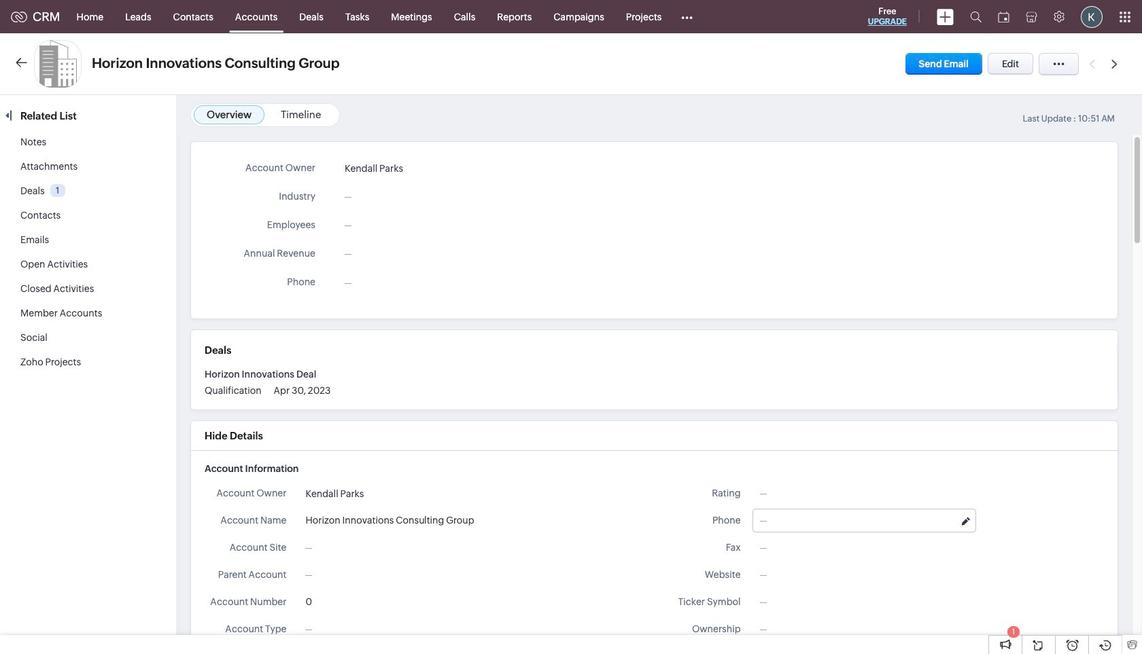 Task type: locate. For each thing, give the bounding box(es) containing it.
search image
[[970, 11, 982, 22]]

Other Modules field
[[673, 6, 702, 28]]

next record image
[[1112, 59, 1121, 68]]

calendar image
[[998, 11, 1010, 22]]

profile element
[[1073, 0, 1111, 33]]

create menu image
[[937, 8, 954, 25]]

logo image
[[11, 11, 27, 22]]



Task type: describe. For each thing, give the bounding box(es) containing it.
profile image
[[1081, 6, 1103, 28]]

create menu element
[[929, 0, 962, 33]]

previous record image
[[1089, 59, 1095, 68]]

search element
[[962, 0, 990, 33]]



Task type: vqa. For each thing, say whether or not it's contained in the screenshot.
Closed Activities 'link' at the top of the page
no



